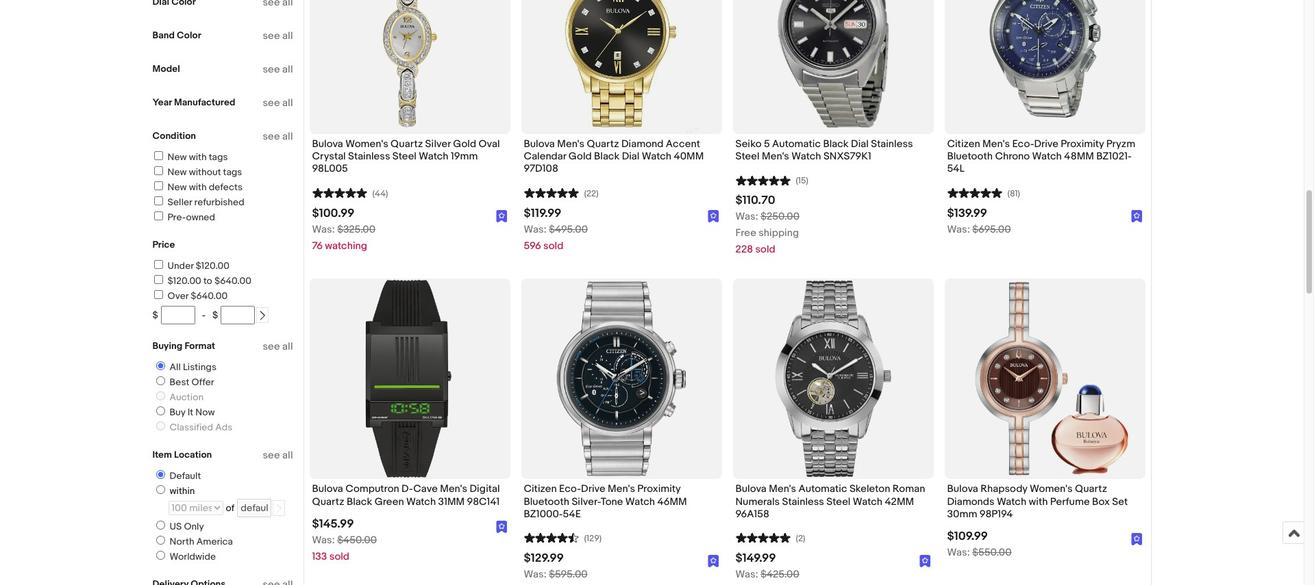 Task type: locate. For each thing, give the bounding box(es) containing it.
0 horizontal spatial sold
[[329, 551, 349, 564]]

rhapsody
[[980, 483, 1027, 496]]

$120.00
[[196, 260, 229, 272], [168, 275, 201, 287]]

steel left 5
[[735, 150, 760, 163]]

buy
[[170, 407, 185, 419]]

1 horizontal spatial citizen
[[947, 138, 980, 151]]

was: for was: $450.00 133 sold
[[312, 534, 335, 547]]

men's up '97d108'
[[557, 138, 585, 151]]

97d108
[[524, 163, 558, 176]]

was: $695.00
[[947, 223, 1011, 236]]

$ for minimum value text field
[[152, 310, 158, 321]]

proximity inside citizen eco-drive men's proximity bluetooth silver-tone watch 46mm bz1000-54e
[[637, 483, 681, 496]]

black inside the 'bulova computron d-cave men's digital quartz black green watch 31mm 98c141'
[[347, 496, 372, 509]]

0 horizontal spatial dial
[[622, 150, 640, 163]]

$ right the -
[[212, 310, 218, 321]]

watch inside 'bulova men's automatic skeleton roman numerals stainless steel watch 42mm 96a158'
[[853, 496, 882, 509]]

5 out of 5 stars image up $110.70 at the top right of the page
[[735, 174, 790, 187]]

automatic inside 'bulova men's automatic skeleton roman numerals stainless steel watch 42mm 96a158'
[[798, 483, 847, 496]]

automatic right 5
[[772, 138, 821, 151]]

Maximum Value text field
[[221, 306, 255, 325]]

bulova for $149.99
[[735, 483, 766, 496]]

1 vertical spatial eco-
[[559, 483, 581, 496]]

2 all from the top
[[282, 63, 293, 76]]

numerals
[[735, 496, 780, 509]]

New with tags checkbox
[[154, 151, 163, 160]]

citizen for $129.99
[[524, 483, 557, 496]]

black inside the seiko 5 automatic black dial stainless steel men's watch snxs79k1
[[823, 138, 849, 151]]

watch left 19mm
[[419, 150, 448, 163]]

(129) link
[[524, 532, 602, 545]]

2 see from the top
[[263, 63, 280, 76]]

2 see all button from the top
[[263, 63, 293, 76]]

cave
[[413, 483, 438, 496]]

proximity right tone
[[637, 483, 681, 496]]

0 horizontal spatial citizen
[[524, 483, 557, 496]]

4.5 out of 5 stars image
[[524, 532, 579, 545]]

citizen inside citizen men's eco-drive proximity pryzm bluetooth chrono watch 48mm bz1021- 54l
[[947, 138, 980, 151]]

all
[[282, 29, 293, 42], [282, 63, 293, 76], [282, 97, 293, 110], [282, 130, 293, 143], [282, 340, 293, 354], [282, 449, 293, 462]]

men's up (15) link
[[762, 150, 789, 163]]

42mm
[[885, 496, 914, 509]]

[object undefined] image
[[496, 210, 507, 223], [708, 210, 719, 223], [1131, 210, 1142, 223], [496, 521, 507, 534], [1131, 534, 1142, 546], [919, 555, 931, 568], [708, 556, 719, 568]]

bulova rhapsody women's quartz diamonds watch with perfume box set 30mm 98p194 image
[[944, 279, 1145, 480]]

automatic inside the seiko 5 automatic black dial stainless steel men's watch snxs79k1
[[772, 138, 821, 151]]

5 see all from the top
[[263, 340, 293, 354]]

sold right 133
[[329, 551, 349, 564]]

bluetooth up (81) link
[[947, 150, 993, 163]]

bulova men's automatic skeleton roman numerals stainless steel watch 42mm 96a158 image
[[733, 279, 933, 480]]

was: down $109.99 on the right bottom of the page
[[947, 547, 970, 560]]

calendar
[[524, 150, 566, 163]]

all listings link
[[150, 362, 219, 373]]

$640.00 down $120.00 to $640.00
[[191, 290, 228, 302]]

citizen
[[947, 138, 980, 151], [524, 483, 557, 496]]

see all button for condition
[[263, 130, 293, 143]]

0 horizontal spatial women's
[[345, 138, 388, 151]]

men's up (81) link
[[982, 138, 1010, 151]]

new for new without tags
[[168, 166, 187, 178]]

1 $ from the left
[[152, 310, 158, 321]]

(2)
[[796, 534, 805, 545]]

black
[[823, 138, 849, 151], [594, 150, 620, 163], [347, 496, 372, 509]]

2 new from the top
[[168, 166, 187, 178]]

4 see all button from the top
[[263, 130, 293, 143]]

0 vertical spatial citizen
[[947, 138, 980, 151]]

1 vertical spatial $640.00
[[191, 290, 228, 302]]

within radio
[[156, 486, 165, 495]]

0 horizontal spatial gold
[[453, 138, 476, 151]]

proximity left pryzm on the top right
[[1061, 138, 1104, 151]]

diamond
[[621, 138, 663, 151]]

offer
[[191, 377, 214, 388]]

automatic left skeleton
[[798, 483, 847, 496]]

sold for $145.99
[[329, 551, 349, 564]]

$
[[152, 310, 158, 321], [212, 310, 218, 321]]

46mm
[[657, 496, 687, 509]]

sold right 228
[[755, 243, 775, 256]]

see for item location
[[263, 449, 280, 462]]

was: inside the 'was: $495.00 596 sold'
[[524, 223, 547, 236]]

0 vertical spatial proximity
[[1061, 138, 1104, 151]]

see for band color
[[263, 29, 280, 42]]

1 horizontal spatial black
[[594, 150, 620, 163]]

2 vertical spatial new
[[168, 182, 187, 193]]

quartz left diamond
[[587, 138, 619, 151]]

gold right calendar
[[568, 150, 592, 163]]

0 vertical spatial women's
[[345, 138, 388, 151]]

watch
[[419, 150, 448, 163], [642, 150, 671, 163], [792, 150, 821, 163], [1032, 150, 1062, 163], [406, 496, 436, 509], [625, 496, 655, 509], [853, 496, 882, 509], [997, 496, 1026, 509]]

classified
[[170, 422, 213, 434]]

drive inside citizen eco-drive men's proximity bluetooth silver-tone watch 46mm bz1000-54e
[[581, 483, 605, 496]]

was: for was: $325.00 76 watching
[[312, 223, 335, 236]]

eco- up 54e
[[559, 483, 581, 496]]

band
[[152, 29, 175, 41]]

$139.99
[[947, 207, 987, 220]]

seller refurbished link
[[152, 197, 244, 208]]

quartz inside the 'bulova computron d-cave men's digital quartz black green watch 31mm 98c141'
[[312, 496, 344, 509]]

location
[[174, 449, 212, 461]]

over $640.00
[[168, 290, 228, 302]]

2 see all from the top
[[263, 63, 293, 76]]

was: for was: $495.00 596 sold
[[524, 223, 547, 236]]

automatic for $149.99
[[798, 483, 847, 496]]

was: up the 76
[[312, 223, 335, 236]]

seller
[[168, 197, 192, 208]]

citizen up bz1000- at the bottom left of page
[[524, 483, 557, 496]]

6 see from the top
[[263, 449, 280, 462]]

bulova inside the bulova rhapsody women's quartz diamonds watch with perfume box set 30mm 98p194
[[947, 483, 978, 496]]

31mm
[[438, 496, 465, 509]]

[object undefined] image for $109.99
[[1131, 533, 1142, 546]]

1 vertical spatial bluetooth
[[524, 496, 569, 509]]

quartz inside bulova women's quartz silver gold oval crystal stainless steel watch 19mm 98l005
[[391, 138, 423, 151]]

0 vertical spatial eco-
[[1012, 138, 1034, 151]]

was: up free
[[735, 211, 758, 224]]

was: inside $110.70 was: $250.00 free shipping 228 sold
[[735, 211, 758, 224]]

was:
[[735, 211, 758, 224], [312, 223, 335, 236], [524, 223, 547, 236], [947, 223, 970, 236], [312, 534, 335, 547], [947, 547, 970, 560], [524, 569, 547, 582], [735, 569, 758, 582]]

steel left silver
[[392, 150, 417, 163]]

1 horizontal spatial drive
[[1034, 138, 1058, 151]]

5 see all button from the top
[[263, 340, 293, 354]]

$120.00 down under
[[168, 275, 201, 287]]

was: down $139.99
[[947, 223, 970, 236]]

5 out of 5 stars image up $139.99
[[947, 186, 1002, 199]]

0 vertical spatial new
[[168, 151, 187, 163]]

bulova inside bulova men's quartz diamond accent calendar gold black dial watch 40mm 97d108
[[524, 138, 555, 151]]

see all for buying format
[[263, 340, 293, 354]]

0 vertical spatial with
[[189, 151, 207, 163]]

america
[[196, 536, 233, 548]]

with up seller refurbished link
[[189, 182, 207, 193]]

bulova up 30mm
[[947, 483, 978, 496]]

listings
[[183, 362, 216, 373]]

steel left 42mm
[[826, 496, 851, 509]]

4 see from the top
[[263, 130, 280, 143]]

2 horizontal spatial sold
[[755, 243, 775, 256]]

new right new with tags checkbox
[[168, 151, 187, 163]]

new without tags
[[168, 166, 242, 178]]

1 vertical spatial with
[[189, 182, 207, 193]]

free
[[735, 227, 756, 240]]

ads
[[215, 422, 232, 434]]

5 out of 5 stars image up $149.99
[[735, 532, 790, 545]]

watch up the (15)
[[792, 150, 821, 163]]

bulova up 96a158
[[735, 483, 766, 496]]

[object undefined] image
[[496, 209, 507, 223], [708, 209, 719, 223], [1131, 209, 1142, 223], [496, 521, 507, 534], [1131, 533, 1142, 546], [708, 555, 719, 568], [919, 556, 931, 568]]

Default radio
[[156, 471, 165, 480]]

with left perfume
[[1029, 496, 1048, 509]]

was: up "596"
[[524, 223, 547, 236]]

sold inside the 'was: $495.00 596 sold'
[[543, 239, 563, 253]]

bz1021-
[[1096, 150, 1132, 163]]

gold inside bulova men's quartz diamond accent calendar gold black dial watch 40mm 97d108
[[568, 150, 592, 163]]

2 horizontal spatial stainless
[[871, 138, 913, 151]]

US Only radio
[[156, 521, 165, 530]]

gold left oval
[[453, 138, 476, 151]]

citizen men's eco-drive proximity pryzm bluetooth chrono watch 48mm bz1021-54l image
[[944, 0, 1145, 129]]

watch left 31mm
[[406, 496, 436, 509]]

(15) link
[[735, 174, 808, 187]]

$425.00
[[761, 569, 799, 582]]

eco- up (81)
[[1012, 138, 1034, 151]]

1 see from the top
[[263, 29, 280, 42]]

new up seller
[[168, 182, 187, 193]]

manufactured
[[174, 97, 235, 108]]

0 horizontal spatial $
[[152, 310, 158, 321]]

steel inside 'bulova men's automatic skeleton roman numerals stainless steel watch 42mm 96a158'
[[826, 496, 851, 509]]

bulova inside bulova women's quartz silver gold oval crystal stainless steel watch 19mm 98l005
[[312, 138, 343, 151]]

quartz left silver
[[391, 138, 423, 151]]

watching
[[325, 239, 367, 253]]

steel
[[392, 150, 417, 163], [735, 150, 760, 163], [826, 496, 851, 509]]

men's right the cave
[[440, 483, 467, 496]]

New with defects checkbox
[[154, 182, 163, 190]]

citizen up 54l
[[947, 138, 980, 151]]

4 all from the top
[[282, 130, 293, 143]]

sold inside "was: $450.00 133 sold"
[[329, 551, 349, 564]]

watch inside bulova men's quartz diamond accent calendar gold black dial watch 40mm 97d108
[[642, 150, 671, 163]]

$640.00
[[214, 275, 251, 287], [191, 290, 228, 302]]

Over $640.00 checkbox
[[154, 290, 163, 299]]

see for buying format
[[263, 340, 280, 354]]

1 vertical spatial tags
[[223, 166, 242, 178]]

tags up without
[[209, 151, 228, 163]]

men's right silver-
[[608, 483, 635, 496]]

5 out of 5 stars image up $100.99
[[312, 186, 367, 199]]

bulova
[[312, 138, 343, 151], [524, 138, 555, 151], [312, 483, 343, 496], [735, 483, 766, 496], [947, 483, 978, 496]]

1 vertical spatial drive
[[581, 483, 605, 496]]

proximity inside citizen men's eco-drive proximity pryzm bluetooth chrono watch 48mm bz1021- 54l
[[1061, 138, 1104, 151]]

5 out of 5 stars image for $149.99
[[735, 532, 790, 545]]

[object undefined] image for $129.99
[[708, 555, 719, 568]]

40mm
[[674, 150, 704, 163]]

1 new from the top
[[168, 151, 187, 163]]

new for new with defects
[[168, 182, 187, 193]]

black inside bulova men's quartz diamond accent calendar gold black dial watch 40mm 97d108
[[594, 150, 620, 163]]

Minimum Value text field
[[161, 306, 195, 325]]

citizen inside citizen eco-drive men's proximity bluetooth silver-tone watch 46mm bz1000-54e
[[524, 483, 557, 496]]

Seller refurbished checkbox
[[154, 197, 163, 206]]

6 see all button from the top
[[263, 449, 293, 462]]

watch left 48mm
[[1032, 150, 1062, 163]]

automatic
[[772, 138, 821, 151], [798, 483, 847, 496]]

set
[[1112, 496, 1128, 509]]

watch inside the 'bulova computron d-cave men's digital quartz black green watch 31mm 98c141'
[[406, 496, 436, 509]]

see for year manufactured
[[263, 97, 280, 110]]

sold for $119.99
[[543, 239, 563, 253]]

watch left 40mm at right top
[[642, 150, 671, 163]]

eco-
[[1012, 138, 1034, 151], [559, 483, 581, 496]]

auction link
[[150, 392, 206, 404]]

tags up defects
[[223, 166, 242, 178]]

bulova up '97d108'
[[524, 138, 555, 151]]

0 vertical spatial drive
[[1034, 138, 1058, 151]]

0 horizontal spatial proximity
[[637, 483, 681, 496]]

default
[[170, 471, 201, 482]]

roman
[[892, 483, 925, 496]]

watch inside bulova women's quartz silver gold oval crystal stainless steel watch 19mm 98l005
[[419, 150, 448, 163]]

seiko 5 automatic black dial stainless steel men's watch snxs79k1 image
[[733, 0, 933, 134]]

bulova computron d-cave men's digital quartz black green watch 31mm 98c141 link
[[312, 483, 507, 512]]

1 vertical spatial proximity
[[637, 483, 681, 496]]

was: for was: $695.00
[[947, 223, 970, 236]]

1 see all from the top
[[263, 29, 293, 42]]

[object undefined] image for $119.99
[[708, 209, 719, 223]]

1 horizontal spatial dial
[[851, 138, 869, 151]]

eco- inside citizen eco-drive men's proximity bluetooth silver-tone watch 46mm bz1000-54e
[[559, 483, 581, 496]]

all for band color
[[282, 29, 293, 42]]

1 horizontal spatial steel
[[735, 150, 760, 163]]

buying format
[[152, 340, 215, 352]]

worldwide link
[[150, 552, 219, 563]]

0 vertical spatial tags
[[209, 151, 228, 163]]

bulova inside 'bulova men's automatic skeleton roman numerals stainless steel watch 42mm 96a158'
[[735, 483, 766, 496]]

2 vertical spatial with
[[1029, 496, 1048, 509]]

3 see from the top
[[263, 97, 280, 110]]

1 horizontal spatial $
[[212, 310, 218, 321]]

[object undefined] image for $100.99
[[496, 209, 507, 223]]

diamonds
[[947, 496, 994, 509]]

bulova up $145.99
[[312, 483, 343, 496]]

d-
[[402, 483, 413, 496]]

bluetooth inside citizen eco-drive men's proximity bluetooth silver-tone watch 46mm bz1000-54e
[[524, 496, 569, 509]]

was: down $149.99
[[735, 569, 758, 582]]

women's right rhapsody
[[1030, 483, 1073, 496]]

best offer
[[170, 377, 214, 388]]

item
[[152, 449, 172, 461]]

[object undefined] image for $109.99
[[1131, 534, 1142, 546]]

5 see from the top
[[263, 340, 280, 354]]

1 vertical spatial new
[[168, 166, 187, 178]]

new right new without tags option
[[168, 166, 187, 178]]

bulova women's quartz silver gold oval crystal stainless steel watch 19mm 98l005
[[312, 138, 500, 176]]

all for year manufactured
[[282, 97, 293, 110]]

all for condition
[[282, 130, 293, 143]]

was: inside "was: $450.00 133 sold"
[[312, 534, 335, 547]]

$ for the maximum value text field
[[212, 310, 218, 321]]

drive
[[1034, 138, 1058, 151], [581, 483, 605, 496]]

men's inside citizen eco-drive men's proximity bluetooth silver-tone watch 46mm bz1000-54e
[[608, 483, 635, 496]]

$ down over $640.00 option
[[152, 310, 158, 321]]

under $120.00 link
[[152, 260, 229, 272]]

133
[[312, 551, 327, 564]]

watch right tone
[[625, 496, 655, 509]]

was: down the $129.99
[[524, 569, 547, 582]]

buy it now
[[170, 407, 215, 419]]

2 horizontal spatial steel
[[826, 496, 851, 509]]

watch right diamonds
[[997, 496, 1026, 509]]

quartz left set
[[1075, 483, 1107, 496]]

0 vertical spatial $640.00
[[214, 275, 251, 287]]

us only
[[170, 521, 204, 533]]

0 vertical spatial automatic
[[772, 138, 821, 151]]

green
[[374, 496, 404, 509]]

crystal
[[312, 150, 346, 163]]

[object undefined] image for $139.99
[[1131, 209, 1142, 223]]

bluetooth up 4.5 out of 5 stars image
[[524, 496, 569, 509]]

6 all from the top
[[282, 449, 293, 462]]

men's
[[557, 138, 585, 151], [982, 138, 1010, 151], [762, 150, 789, 163], [440, 483, 467, 496], [608, 483, 635, 496], [769, 483, 796, 496]]

5 out of 5 stars image
[[735, 174, 790, 187], [312, 186, 367, 199], [524, 186, 579, 199], [947, 186, 1002, 199], [735, 532, 790, 545]]

north america
[[170, 536, 233, 548]]

bulova rhapsody women's quartz diamonds watch with perfume box set 30mm 98p194
[[947, 483, 1128, 521]]

3 see all button from the top
[[263, 97, 293, 110]]

women's inside bulova women's quartz silver gold oval crystal stainless steel watch 19mm 98l005
[[345, 138, 388, 151]]

bulova men's quartz diamond accent calendar gold black dial watch 40mm 97d108
[[524, 138, 704, 176]]

bulova for $119.99
[[524, 138, 555, 151]]

5 all from the top
[[282, 340, 293, 354]]

1 horizontal spatial gold
[[568, 150, 592, 163]]

0 horizontal spatial steel
[[392, 150, 417, 163]]

1 vertical spatial automatic
[[798, 483, 847, 496]]

1 vertical spatial citizen
[[524, 483, 557, 496]]

watch left 42mm
[[853, 496, 882, 509]]

6 see all from the top
[[263, 449, 293, 462]]

4 see all from the top
[[263, 130, 293, 143]]

1 horizontal spatial stainless
[[782, 496, 824, 509]]

All Listings radio
[[156, 362, 165, 371]]

steel inside bulova women's quartz silver gold oval crystal stainless steel watch 19mm 98l005
[[392, 150, 417, 163]]

quartz up $145.99
[[312, 496, 344, 509]]

1 all from the top
[[282, 29, 293, 42]]

steel inside the seiko 5 automatic black dial stainless steel men's watch snxs79k1
[[735, 150, 760, 163]]

1 horizontal spatial eco-
[[1012, 138, 1034, 151]]

sold
[[543, 239, 563, 253], [755, 243, 775, 256], [329, 551, 349, 564]]

0 horizontal spatial bluetooth
[[524, 496, 569, 509]]

1 horizontal spatial bluetooth
[[947, 150, 993, 163]]

2 $ from the left
[[212, 310, 218, 321]]

0 horizontal spatial drive
[[581, 483, 605, 496]]

$640.00 right "to"
[[214, 275, 251, 287]]

bulova inside the 'bulova computron d-cave men's digital quartz black green watch 31mm 98c141'
[[312, 483, 343, 496]]

(44)
[[372, 188, 388, 199]]

0 horizontal spatial eco-
[[559, 483, 581, 496]]

5 out of 5 stars image up $119.99
[[524, 186, 579, 199]]

0 horizontal spatial stainless
[[348, 150, 390, 163]]

women's up 98l005 at left
[[345, 138, 388, 151]]

3 see all from the top
[[263, 97, 293, 110]]

1 horizontal spatial sold
[[543, 239, 563, 253]]

1 horizontal spatial proximity
[[1061, 138, 1104, 151]]

was: inside was: $325.00 76 watching
[[312, 223, 335, 236]]

1 horizontal spatial women's
[[1030, 483, 1073, 496]]

with up new without tags link
[[189, 151, 207, 163]]

sold right "596"
[[543, 239, 563, 253]]

bulova up 98l005 at left
[[312, 138, 343, 151]]

3 new from the top
[[168, 182, 187, 193]]

3 all from the top
[[282, 97, 293, 110]]

see for condition
[[263, 130, 280, 143]]

north america link
[[150, 536, 236, 548]]

new with tags
[[168, 151, 228, 163]]

$119.99
[[524, 207, 561, 220]]

1 vertical spatial women's
[[1030, 483, 1073, 496]]

2 horizontal spatial black
[[823, 138, 849, 151]]

was: up 133
[[312, 534, 335, 547]]

1 see all button from the top
[[263, 29, 293, 42]]

men's up 96a158
[[769, 483, 796, 496]]

0 horizontal spatial black
[[347, 496, 372, 509]]

$120.00 up $120.00 to $640.00
[[196, 260, 229, 272]]

men's inside bulova men's quartz diamond accent calendar gold black dial watch 40mm 97d108
[[557, 138, 585, 151]]

$110.70 was: $250.00 free shipping 228 sold
[[735, 194, 800, 256]]

shipping
[[759, 227, 799, 240]]

0 vertical spatial bluetooth
[[947, 150, 993, 163]]

it
[[188, 407, 193, 419]]



Task type: describe. For each thing, give the bounding box(es) containing it.
(81) link
[[947, 186, 1020, 199]]

new with defects
[[168, 182, 243, 193]]

all for buying format
[[282, 340, 293, 354]]

was: for was: $425.00
[[735, 569, 758, 582]]

all for model
[[282, 63, 293, 76]]

black for bulova men's quartz diamond accent calendar gold black dial watch 40mm 97d108
[[594, 150, 620, 163]]

(22) link
[[524, 186, 599, 199]]

classified ads link
[[150, 422, 235, 434]]

go image
[[274, 504, 284, 514]]

new without tags link
[[152, 166, 242, 178]]

citizen men's eco-drive proximity pryzm bluetooth chrono watch 48mm bz1021- 54l
[[947, 138, 1135, 176]]

skeleton
[[849, 483, 890, 496]]

pryzm
[[1106, 138, 1135, 151]]

bulova women's quartz silver gold oval crystal stainless steel watch 19mm 98l005 image
[[309, 0, 510, 134]]

North America radio
[[156, 536, 165, 545]]

box
[[1092, 496, 1110, 509]]

was: $425.00
[[735, 569, 799, 582]]

citizen eco-drive men's proximity bluetooth silver-tone watch 46mm bz1000-54e
[[524, 483, 687, 521]]

30mm
[[947, 508, 977, 521]]

format
[[185, 340, 215, 352]]

under $120.00
[[168, 260, 229, 272]]

Worldwide radio
[[156, 552, 165, 560]]

tags for new with tags
[[209, 151, 228, 163]]

men's inside citizen men's eco-drive proximity pryzm bluetooth chrono watch 48mm bz1021- 54l
[[982, 138, 1010, 151]]

citizen eco-drive men's proximity bluetooth silver-tone watch 46mm bz1000-54e image
[[553, 279, 690, 480]]

computron
[[345, 483, 399, 496]]

Classified Ads radio
[[156, 422, 165, 431]]

[object undefined] image for $145.99
[[496, 521, 507, 534]]

auction
[[170, 392, 203, 404]]

96a158
[[735, 508, 769, 521]]

bulova rhapsody women's quartz diamonds watch with perfume box set 30mm 98p194 link
[[947, 483, 1142, 525]]

[object undefined] image for $129.99
[[708, 556, 719, 568]]

default link
[[150, 471, 204, 482]]

596
[[524, 239, 541, 253]]

(15)
[[796, 176, 808, 187]]

stainless inside bulova women's quartz silver gold oval crystal stainless steel watch 19mm 98l005
[[348, 150, 390, 163]]

us only link
[[150, 521, 207, 533]]

[object undefined] image for $139.99
[[1131, 210, 1142, 223]]

digital
[[470, 483, 500, 496]]

(22)
[[584, 188, 599, 199]]

was: for was: $550.00
[[947, 547, 970, 560]]

best offer link
[[150, 377, 217, 388]]

without
[[189, 166, 221, 178]]

seiko 5 automatic black dial stainless steel men's watch snxs79k1
[[735, 138, 913, 163]]

[object undefined] image for $145.99
[[496, 521, 507, 534]]

with for defects
[[189, 182, 207, 193]]

default text field
[[237, 499, 271, 518]]

new for new with tags
[[168, 151, 187, 163]]

bulova men's quartz diamond accent calendar gold black dial watch 40mm 97d108 image
[[543, 0, 699, 134]]

0 vertical spatial $120.00
[[196, 260, 229, 272]]

proximity for $129.99
[[637, 483, 681, 496]]

color
[[177, 29, 201, 41]]

bluetooth inside citizen men's eco-drive proximity pryzm bluetooth chrono watch 48mm bz1021- 54l
[[947, 150, 993, 163]]

snxs79k1
[[823, 150, 871, 163]]

stainless inside the seiko 5 automatic black dial stainless steel men's watch snxs79k1
[[871, 138, 913, 151]]

pre-
[[168, 212, 186, 223]]

eco- inside citizen men's eco-drive proximity pryzm bluetooth chrono watch 48mm bz1021- 54l
[[1012, 138, 1034, 151]]

over
[[168, 290, 188, 302]]

was: $450.00 133 sold
[[312, 534, 377, 564]]

bulova computron d-cave men's digital quartz black green watch 31mm 98c141 image
[[322, 279, 497, 480]]

submit price range image
[[258, 311, 267, 321]]

see all for band color
[[263, 29, 293, 42]]

north
[[170, 536, 194, 548]]

automatic for $110.70
[[772, 138, 821, 151]]

$100.99
[[312, 207, 355, 220]]

$145.99
[[312, 518, 354, 531]]

see for model
[[263, 63, 280, 76]]

see all for condition
[[263, 130, 293, 143]]

Under $120.00 checkbox
[[154, 260, 163, 269]]

see all button for item location
[[263, 449, 293, 462]]

$325.00
[[337, 223, 375, 236]]

Best Offer radio
[[156, 377, 165, 386]]

over $640.00 link
[[152, 290, 228, 302]]

drive inside citizen men's eco-drive proximity pryzm bluetooth chrono watch 48mm bz1021- 54l
[[1034, 138, 1058, 151]]

[object undefined] image for $119.99
[[708, 210, 719, 223]]

Pre-owned checkbox
[[154, 212, 163, 221]]

sold inside $110.70 was: $250.00 free shipping 228 sold
[[755, 243, 775, 256]]

Auction radio
[[156, 392, 165, 401]]

$495.00
[[549, 223, 588, 236]]

5
[[764, 138, 770, 151]]

dial inside the seiko 5 automatic black dial stainless steel men's watch snxs79k1
[[851, 138, 869, 151]]

watch inside the seiko 5 automatic black dial stainless steel men's watch snxs79k1
[[792, 150, 821, 163]]

bulova computron d-cave men's digital quartz black green watch 31mm 98c141
[[312, 483, 500, 509]]

men's inside the seiko 5 automatic black dial stainless steel men's watch snxs79k1
[[762, 150, 789, 163]]

$120.00 to $640.00 checkbox
[[154, 275, 163, 284]]

men's inside 'bulova men's automatic skeleton roman numerals stainless steel watch 42mm 96a158'
[[769, 483, 796, 496]]

see all for item location
[[263, 449, 293, 462]]

seiko
[[735, 138, 762, 151]]

was: $550.00
[[947, 547, 1012, 560]]

silver-
[[572, 496, 601, 509]]

now
[[195, 407, 215, 419]]

$695.00
[[972, 223, 1011, 236]]

-
[[202, 310, 206, 321]]

was: for was: $595.00
[[524, 569, 547, 582]]

tags for new without tags
[[223, 166, 242, 178]]

(129)
[[584, 534, 602, 545]]

chrono
[[995, 150, 1030, 163]]

watch inside the bulova rhapsody women's quartz diamonds watch with perfume box set 30mm 98p194
[[997, 496, 1026, 509]]

new with tags link
[[152, 151, 228, 163]]

see all button for band color
[[263, 29, 293, 42]]

with inside the bulova rhapsody women's quartz diamonds watch with perfume box set 30mm 98p194
[[1029, 496, 1048, 509]]

New without tags checkbox
[[154, 166, 163, 175]]

[object undefined] image for $100.99
[[496, 210, 507, 223]]

5 out of 5 stars image for $119.99
[[524, 186, 579, 199]]

watch inside citizen men's eco-drive proximity pryzm bluetooth chrono watch 48mm bz1021- 54l
[[1032, 150, 1062, 163]]

see all button for buying format
[[263, 340, 293, 354]]

seiko 5 automatic black dial stainless steel men's watch snxs79k1 link
[[735, 138, 931, 167]]

19mm
[[451, 150, 478, 163]]

tone
[[601, 496, 623, 509]]

dial inside bulova men's quartz diamond accent calendar gold black dial watch 40mm 97d108
[[622, 150, 640, 163]]

price
[[152, 239, 175, 251]]

quartz inside bulova men's quartz diamond accent calendar gold black dial watch 40mm 97d108
[[587, 138, 619, 151]]

bulova men's automatic skeleton roman numerals stainless steel watch 42mm 96a158 link
[[735, 483, 931, 525]]

worldwide
[[170, 552, 216, 563]]

$110.70
[[735, 194, 775, 208]]

(2) link
[[735, 532, 805, 545]]

seller refurbished
[[168, 197, 244, 208]]

to
[[203, 275, 212, 287]]

see all for year manufactured
[[263, 97, 293, 110]]

see all button for model
[[263, 63, 293, 76]]

see all for model
[[263, 63, 293, 76]]

year manufactured
[[152, 97, 235, 108]]

$120.00 to $640.00 link
[[152, 275, 251, 287]]

watch inside citizen eco-drive men's proximity bluetooth silver-tone watch 46mm bz1000-54e
[[625, 496, 655, 509]]

stainless inside 'bulova men's automatic skeleton roman numerals stainless steel watch 42mm 96a158'
[[782, 496, 824, 509]]

1 vertical spatial $120.00
[[168, 275, 201, 287]]

defects
[[209, 182, 243, 193]]

was: $325.00 76 watching
[[312, 223, 375, 253]]

Buy It Now radio
[[156, 407, 165, 416]]

all for item location
[[282, 449, 293, 462]]

was: $495.00 596 sold
[[524, 223, 588, 253]]

was: $595.00
[[524, 569, 588, 582]]

citizen men's eco-drive proximity pryzm bluetooth chrono watch 48mm bz1021- 54l link
[[947, 138, 1142, 179]]

228
[[735, 243, 753, 256]]

women's inside the bulova rhapsody women's quartz diamonds watch with perfume box set 30mm 98p194
[[1030, 483, 1073, 496]]

98p194
[[980, 508, 1013, 521]]

men's inside the 'bulova computron d-cave men's digital quartz black green watch 31mm 98c141'
[[440, 483, 467, 496]]

proximity for $139.99
[[1061, 138, 1104, 151]]

5 out of 5 stars image for $110.70
[[735, 174, 790, 187]]

gold inside bulova women's quartz silver gold oval crystal stainless steel watch 19mm 98l005
[[453, 138, 476, 151]]

$149.99
[[735, 552, 776, 566]]

silver
[[425, 138, 451, 151]]

oval
[[478, 138, 500, 151]]

black for bulova computron d-cave men's digital quartz black green watch 31mm 98c141
[[347, 496, 372, 509]]

item location
[[152, 449, 212, 461]]

with for tags
[[189, 151, 207, 163]]

5 out of 5 stars image for $139.99
[[947, 186, 1002, 199]]

all
[[170, 362, 181, 373]]

bulova men's automatic skeleton roman numerals stainless steel watch 42mm 96a158
[[735, 483, 925, 521]]

see all button for year manufactured
[[263, 97, 293, 110]]

76
[[312, 239, 323, 253]]

citizen for $139.99
[[947, 138, 980, 151]]

$250.00
[[761, 211, 800, 224]]

5 out of 5 stars image for $100.99
[[312, 186, 367, 199]]

band color
[[152, 29, 201, 41]]

quartz inside the bulova rhapsody women's quartz diamonds watch with perfume box set 30mm 98p194
[[1075, 483, 1107, 496]]

bulova for $100.99
[[312, 138, 343, 151]]



Task type: vqa. For each thing, say whether or not it's contained in the screenshot.
Condition dropdown button
no



